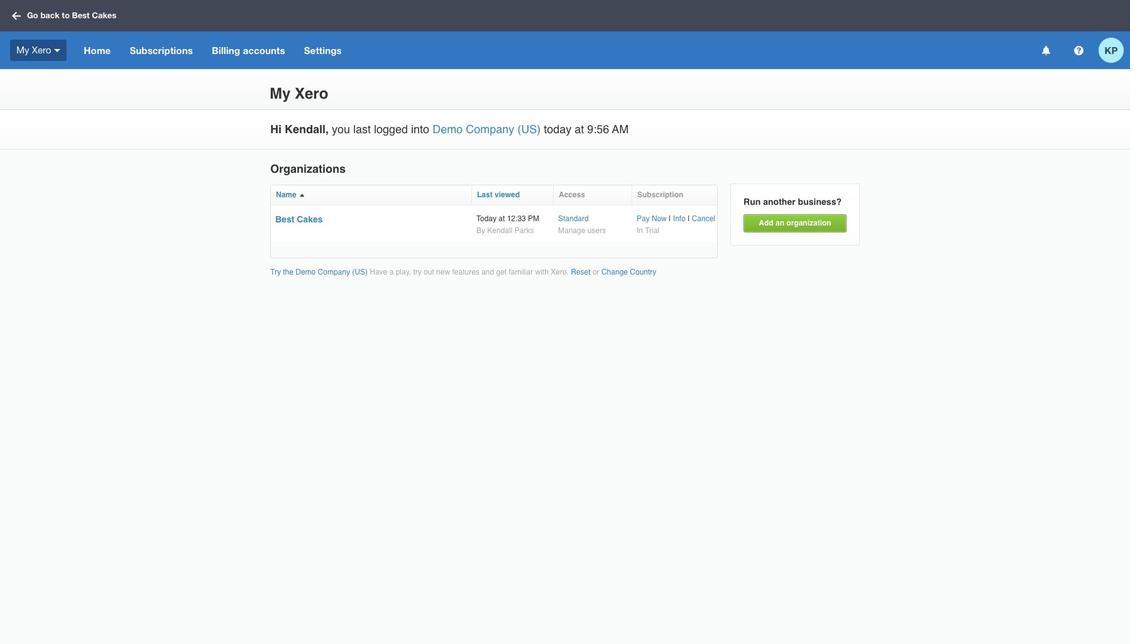 Task type: describe. For each thing, give the bounding box(es) containing it.
familiar
[[509, 268, 533, 277]]

12:33
[[507, 215, 526, 223]]

reset
[[571, 268, 591, 277]]

you
[[332, 123, 350, 136]]

reset link
[[571, 268, 591, 277]]

by
[[477, 226, 485, 235]]

trial
[[645, 226, 660, 235]]

now
[[652, 215, 667, 223]]

1 horizontal spatial xero
[[295, 85, 328, 103]]

2 | from the left
[[688, 215, 690, 223]]

subscription
[[638, 191, 684, 199]]

subscriptions link
[[120, 31, 202, 69]]

1 | from the left
[[669, 215, 671, 223]]

last
[[477, 191, 493, 199]]

info link
[[673, 215, 686, 223]]

2 horizontal spatial svg image
[[1042, 46, 1050, 55]]

try the demo company (us) have a play, try out new features and get familiar with xero. reset or change country
[[270, 268, 657, 277]]

access
[[559, 191, 585, 199]]

in
[[637, 226, 643, 235]]

country
[[630, 268, 657, 277]]

get
[[496, 268, 507, 277]]

accounts
[[243, 45, 285, 56]]

change country link
[[602, 268, 657, 277]]

hi kendall, you last logged into demo company (us) today at 9:56 am
[[270, 123, 629, 136]]

cancel
[[692, 215, 716, 223]]

1 horizontal spatial cakes
[[297, 215, 323, 225]]

best inside go back to best cakes link
[[72, 10, 90, 20]]

1 vertical spatial company
[[318, 268, 350, 277]]

an
[[776, 219, 785, 228]]

today at 12:33 pm by kendall parks
[[477, 215, 540, 235]]

add
[[759, 219, 774, 228]]

go back to best cakes link
[[8, 5, 124, 27]]

to
[[62, 10, 70, 20]]

new
[[436, 268, 450, 277]]

0 vertical spatial company
[[466, 123, 515, 136]]

my inside popup button
[[16, 44, 29, 55]]

out
[[424, 268, 434, 277]]

svg image inside go back to best cakes link
[[12, 12, 21, 20]]

home
[[84, 45, 111, 56]]

my xero inside my xero popup button
[[16, 44, 51, 55]]

subscriptions
[[130, 45, 193, 56]]

settings button
[[295, 31, 351, 69]]

kp button
[[1099, 31, 1131, 69]]

billing accounts
[[212, 45, 285, 56]]

billing
[[212, 45, 240, 56]]

demo company (us) link
[[433, 123, 541, 136]]

play,
[[396, 268, 411, 277]]

last viewed
[[477, 191, 520, 199]]

0 vertical spatial demo
[[433, 123, 463, 136]]

cancel link
[[692, 215, 716, 223]]

settings
[[304, 45, 342, 56]]

add an organization
[[759, 219, 832, 228]]

change
[[602, 268, 628, 277]]

last
[[353, 123, 371, 136]]

svg image
[[1074, 46, 1084, 55]]

xero inside popup button
[[32, 44, 51, 55]]

my xero button
[[0, 31, 74, 69]]

kendall
[[488, 226, 513, 235]]



Task type: locate. For each thing, give the bounding box(es) containing it.
0 vertical spatial at
[[575, 123, 584, 136]]

0 vertical spatial cakes
[[92, 10, 117, 20]]

xero.
[[551, 268, 569, 277]]

1 vertical spatial best
[[275, 215, 295, 225]]

my down the go
[[16, 44, 29, 55]]

0 horizontal spatial my
[[16, 44, 29, 55]]

my xero
[[16, 44, 51, 55], [270, 85, 328, 103]]

svg image left svg image
[[1042, 46, 1050, 55]]

|
[[669, 215, 671, 223], [688, 215, 690, 223]]

demo right into
[[433, 123, 463, 136]]

| left the info link
[[669, 215, 671, 223]]

0 horizontal spatial demo
[[296, 268, 316, 277]]

the
[[283, 268, 294, 277]]

demo right the
[[296, 268, 316, 277]]

last viewed link
[[477, 191, 520, 199]]

business?
[[798, 197, 842, 207]]

pay now | info | cancel in trial
[[637, 215, 716, 235]]

1 vertical spatial (us)
[[352, 268, 368, 277]]

svg image
[[12, 12, 21, 20], [1042, 46, 1050, 55], [54, 49, 61, 52]]

best
[[72, 10, 90, 20], [275, 215, 295, 225]]

hi
[[270, 123, 282, 136]]

1 vertical spatial cakes
[[297, 215, 323, 225]]

1 vertical spatial xero
[[295, 85, 328, 103]]

1 horizontal spatial at
[[575, 123, 584, 136]]

cakes down organizations
[[297, 215, 323, 225]]

go
[[27, 10, 38, 20]]

best down name
[[275, 215, 295, 225]]

standard manage users
[[558, 215, 606, 235]]

svg image left the go
[[12, 12, 21, 20]]

standard link
[[558, 215, 589, 223]]

standard
[[558, 215, 589, 223]]

best cakes
[[275, 215, 323, 225]]

run
[[744, 197, 761, 207]]

features
[[452, 268, 480, 277]]

1 vertical spatial my xero
[[270, 85, 328, 103]]

0 horizontal spatial svg image
[[12, 12, 21, 20]]

1 vertical spatial at
[[499, 215, 505, 223]]

users
[[588, 226, 606, 235]]

banner containing kp
[[0, 0, 1131, 69]]

pm
[[528, 215, 540, 223]]

try the demo company (us) link
[[270, 268, 370, 277]]

svg image inside my xero popup button
[[54, 49, 61, 52]]

banner
[[0, 0, 1131, 69]]

0 horizontal spatial company
[[318, 268, 350, 277]]

go back to best cakes
[[27, 10, 117, 20]]

svg image down go back to best cakes link
[[54, 49, 61, 52]]

best cakes link
[[275, 215, 323, 225]]

(us) left have
[[352, 268, 368, 277]]

0 vertical spatial my
[[16, 44, 29, 55]]

parks
[[515, 226, 534, 235]]

1 horizontal spatial my xero
[[270, 85, 328, 103]]

at left 9:56
[[575, 123, 584, 136]]

at inside the today at 12:33 pm by kendall parks
[[499, 215, 505, 223]]

name
[[276, 191, 297, 199]]

0 horizontal spatial best
[[72, 10, 90, 20]]

cakes
[[92, 10, 117, 20], [297, 215, 323, 225]]

0 horizontal spatial (us)
[[352, 268, 368, 277]]

organizations
[[270, 162, 346, 175]]

1 horizontal spatial |
[[688, 215, 690, 223]]

kendall,
[[285, 123, 329, 136]]

0 horizontal spatial |
[[669, 215, 671, 223]]

my
[[16, 44, 29, 55], [270, 85, 291, 103]]

run another business?
[[744, 197, 842, 207]]

billing accounts link
[[202, 31, 295, 69]]

demo
[[433, 123, 463, 136], [296, 268, 316, 277]]

with
[[535, 268, 549, 277]]

pay
[[637, 215, 650, 223]]

xero up kendall,
[[295, 85, 328, 103]]

1 horizontal spatial best
[[275, 215, 295, 225]]

company
[[466, 123, 515, 136], [318, 268, 350, 277]]

xero down the back
[[32, 44, 51, 55]]

0 vertical spatial my xero
[[16, 44, 51, 55]]

0 horizontal spatial xero
[[32, 44, 51, 55]]

and
[[482, 268, 494, 277]]

my xero down the go
[[16, 44, 51, 55]]

my up "hi" on the left top of the page
[[270, 85, 291, 103]]

(us) left today
[[518, 123, 541, 136]]

at up the kendall
[[499, 215, 505, 223]]

am
[[612, 123, 629, 136]]

1 horizontal spatial company
[[466, 123, 515, 136]]

add an organization link
[[744, 215, 847, 233]]

(us)
[[518, 123, 541, 136], [352, 268, 368, 277]]

have
[[370, 268, 388, 277]]

1 horizontal spatial my
[[270, 85, 291, 103]]

name link
[[276, 191, 297, 199]]

viewed
[[495, 191, 520, 199]]

at
[[575, 123, 584, 136], [499, 215, 505, 223]]

1 horizontal spatial svg image
[[54, 49, 61, 52]]

into
[[411, 123, 430, 136]]

today
[[477, 215, 497, 223]]

kp
[[1105, 44, 1118, 56]]

best right to
[[72, 10, 90, 20]]

back
[[41, 10, 60, 20]]

9:56
[[587, 123, 610, 136]]

1 vertical spatial demo
[[296, 268, 316, 277]]

1 vertical spatial my
[[270, 85, 291, 103]]

0 vertical spatial (us)
[[518, 123, 541, 136]]

or
[[593, 268, 600, 277]]

cakes up home
[[92, 10, 117, 20]]

xero
[[32, 44, 51, 55], [295, 85, 328, 103]]

0 vertical spatial best
[[72, 10, 90, 20]]

0 vertical spatial xero
[[32, 44, 51, 55]]

logged
[[374, 123, 408, 136]]

another
[[764, 197, 796, 207]]

try
[[413, 268, 422, 277]]

0 horizontal spatial cakes
[[92, 10, 117, 20]]

home link
[[74, 31, 120, 69]]

manage
[[558, 226, 586, 235]]

0 horizontal spatial at
[[499, 215, 505, 223]]

organization
[[787, 219, 832, 228]]

1 horizontal spatial (us)
[[518, 123, 541, 136]]

try
[[270, 268, 281, 277]]

today
[[544, 123, 572, 136]]

pay now link
[[637, 215, 667, 223]]

0 horizontal spatial my xero
[[16, 44, 51, 55]]

info
[[673, 215, 686, 223]]

| right the info link
[[688, 215, 690, 223]]

1 horizontal spatial demo
[[433, 123, 463, 136]]

a
[[390, 268, 394, 277]]

my xero up kendall,
[[270, 85, 328, 103]]



Task type: vqa. For each thing, say whether or not it's contained in the screenshot.
accounts
yes



